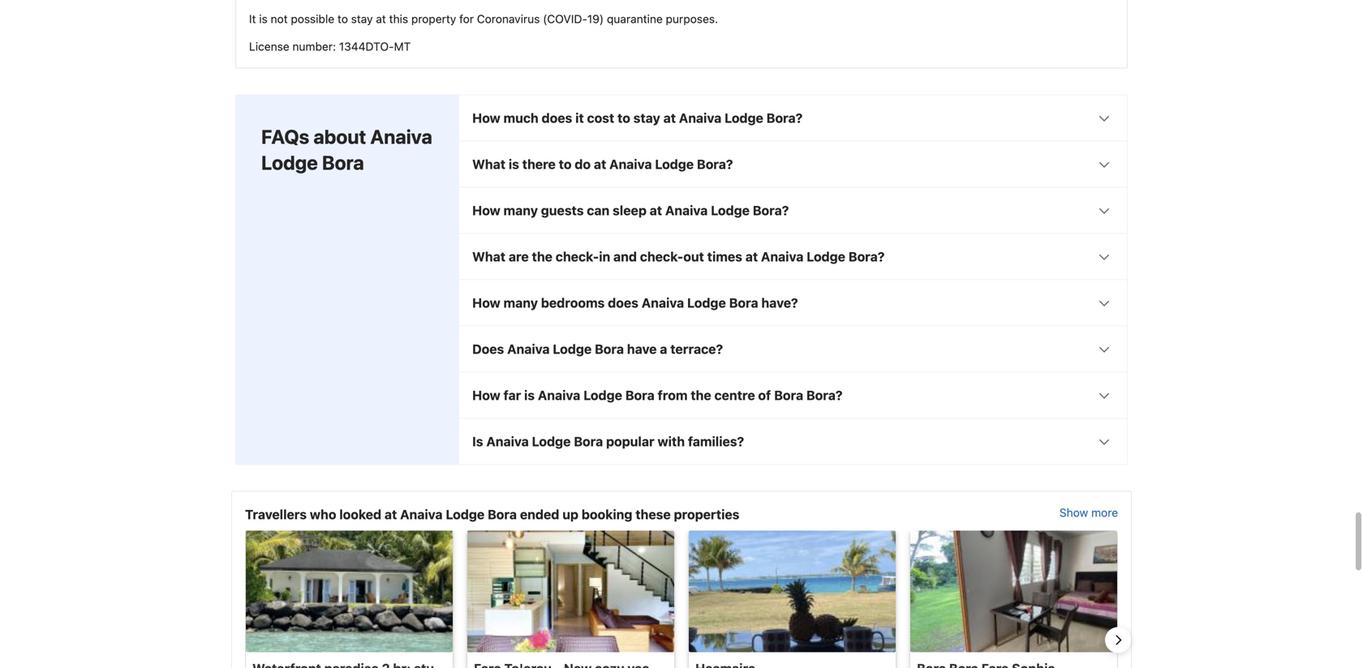 Task type: describe. For each thing, give the bounding box(es) containing it.
is for it
[[259, 12, 268, 25]]

show more link
[[1059, 505, 1118, 524]]

coronavirus
[[477, 12, 540, 25]]

1 check- from the left
[[556, 249, 599, 264]]

for
[[459, 12, 474, 25]]

how far is anaiva lodge bora from the centre of bora bora?
[[472, 388, 843, 403]]

sleep
[[613, 203, 647, 218]]

how for how many bedrooms does anaiva lodge bora have?
[[472, 295, 500, 311]]

who
[[310, 507, 336, 522]]

0 vertical spatial to
[[337, 12, 348, 25]]

anaiva inside "does anaiva lodge bora have a terrace?" dropdown button
[[507, 341, 550, 357]]

a
[[660, 341, 667, 357]]

times
[[707, 249, 742, 264]]

anaiva inside "what is there to do at anaiva lodge bora?" dropdown button
[[609, 156, 652, 172]]

at right looked
[[385, 507, 397, 522]]

terrace?
[[670, 341, 723, 357]]

anaiva inside the how many bedrooms does anaiva lodge bora have? dropdown button
[[642, 295, 684, 311]]

and
[[613, 249, 637, 264]]

out
[[683, 249, 704, 264]]

anaiva inside how much does it cost to stay at anaiva lodge bora? dropdown button
[[679, 110, 721, 126]]

is
[[472, 434, 483, 449]]

anaiva inside 'how far is anaiva lodge bora from the centre of bora bora?' dropdown button
[[538, 388, 580, 403]]

it
[[249, 12, 256, 25]]

2 horizontal spatial to
[[617, 110, 630, 126]]

lodge up 'times'
[[711, 203, 750, 218]]

bora left have?
[[729, 295, 758, 311]]

at right do
[[594, 156, 606, 172]]

lodge down how much does it cost to stay at anaiva lodge bora?
[[655, 156, 694, 172]]

quarantine
[[607, 12, 663, 25]]

what for what are the check-in and check-out times at anaiva lodge bora?
[[472, 249, 506, 264]]

looked
[[339, 507, 381, 522]]

lodge down does anaiva lodge bora have a terrace? in the bottom of the page
[[583, 388, 622, 403]]

bora inside dropdown button
[[574, 434, 603, 449]]

what is there to do at anaiva lodge bora? button
[[459, 141, 1127, 187]]

it
[[575, 110, 584, 126]]

does
[[472, 341, 504, 357]]

1 vertical spatial does
[[608, 295, 638, 311]]

0 horizontal spatial does
[[542, 110, 572, 126]]

at right 'times'
[[745, 249, 758, 264]]

is anaiva lodge bora popular with families? button
[[459, 419, 1127, 464]]

possible
[[291, 12, 334, 25]]

can
[[587, 203, 610, 218]]

1 horizontal spatial to
[[559, 156, 572, 172]]

does anaiva lodge bora have a terrace? button
[[459, 326, 1127, 372]]

ended
[[520, 507, 559, 522]]

lodge down how many guests can sleep at anaiva lodge bora? dropdown button
[[807, 249, 845, 264]]

how many guests can sleep at anaiva lodge bora?
[[472, 203, 789, 218]]

are
[[509, 249, 529, 264]]

how much does it cost to stay at anaiva lodge bora? button
[[459, 95, 1127, 141]]

far
[[503, 388, 521, 403]]

19)
[[587, 12, 604, 25]]

at left this
[[376, 12, 386, 25]]

bora left the have
[[595, 341, 624, 357]]

booking
[[582, 507, 632, 522]]

up
[[562, 507, 578, 522]]

anaiva inside is anaiva lodge bora popular with families? dropdown button
[[486, 434, 529, 449]]

what are the check-in and check-out times at anaiva lodge bora? button
[[459, 234, 1127, 279]]

travellers
[[245, 507, 307, 522]]

bora inside "faqs about anaiva lodge bora"
[[322, 151, 364, 174]]

what for what is there to do at anaiva lodge bora?
[[472, 156, 506, 172]]

not
[[271, 12, 288, 25]]

does anaiva lodge bora have a terrace?
[[472, 341, 723, 357]]

anaiva inside what are the check-in and check-out times at anaiva lodge bora? dropdown button
[[761, 249, 804, 264]]

how for how many guests can sleep at anaiva lodge bora?
[[472, 203, 500, 218]]

how far is anaiva lodge bora from the centre of bora bora? button
[[459, 373, 1127, 418]]



Task type: locate. For each thing, give the bounding box(es) containing it.
anaiva inside how many guests can sleep at anaiva lodge bora? dropdown button
[[665, 203, 708, 218]]

how much does it cost to stay at anaiva lodge bora?
[[472, 110, 803, 126]]

how many bedrooms does anaiva lodge bora have? button
[[459, 280, 1127, 326]]

0 vertical spatial does
[[542, 110, 572, 126]]

accordion control element
[[458, 94, 1128, 465]]

how up does
[[472, 295, 500, 311]]

how for how far is anaiva lodge bora from the centre of bora bora?
[[472, 388, 500, 403]]

0 vertical spatial stay
[[351, 12, 373, 25]]

much
[[503, 110, 539, 126]]

travellers who looked at anaiva lodge bora ended up booking these properties
[[245, 507, 739, 522]]

does down and
[[608, 295, 638, 311]]

what left there
[[472, 156, 506, 172]]

1 vertical spatial the
[[691, 388, 711, 403]]

check- right and
[[640, 249, 683, 264]]

0 horizontal spatial is
[[259, 12, 268, 25]]

families?
[[688, 434, 744, 449]]

show
[[1059, 506, 1088, 520]]

anaiva
[[679, 110, 721, 126], [370, 125, 432, 148], [609, 156, 652, 172], [665, 203, 708, 218], [761, 249, 804, 264], [642, 295, 684, 311], [507, 341, 550, 357], [538, 388, 580, 403], [486, 434, 529, 449], [400, 507, 443, 522]]

1 vertical spatial is
[[509, 156, 519, 172]]

(covid-
[[543, 12, 587, 25]]

from
[[658, 388, 688, 403]]

1 horizontal spatial stay
[[633, 110, 660, 126]]

the right from
[[691, 388, 711, 403]]

lodge right is
[[532, 434, 571, 449]]

0 horizontal spatial to
[[337, 12, 348, 25]]

many left guests at the left top of page
[[503, 203, 538, 218]]

have
[[627, 341, 657, 357]]

stay inside dropdown button
[[633, 110, 660, 126]]

how
[[472, 110, 500, 126], [472, 203, 500, 218], [472, 295, 500, 311], [472, 388, 500, 403]]

faqs
[[261, 125, 309, 148]]

mt
[[394, 40, 411, 53]]

lodge down faqs
[[261, 151, 318, 174]]

what left are
[[472, 249, 506, 264]]

check- up bedrooms at the top left
[[556, 249, 599, 264]]

many for guests
[[503, 203, 538, 218]]

to right cost
[[617, 110, 630, 126]]

number:
[[292, 40, 336, 53]]

1 what from the top
[[472, 156, 506, 172]]

there
[[522, 156, 556, 172]]

of
[[758, 388, 771, 403]]

license number: 1344dto-mt
[[249, 40, 411, 53]]

many down are
[[503, 295, 538, 311]]

do
[[575, 156, 591, 172]]

lodge down bedrooms at the top left
[[553, 341, 592, 357]]

bora left ended
[[488, 507, 517, 522]]

lodge inside "faqs about anaiva lodge bora"
[[261, 151, 318, 174]]

1 vertical spatial to
[[617, 110, 630, 126]]

1 horizontal spatial is
[[509, 156, 519, 172]]

1 many from the top
[[503, 203, 538, 218]]

to left do
[[559, 156, 572, 172]]

is right it
[[259, 12, 268, 25]]

is for what
[[509, 156, 519, 172]]

lodge up terrace?
[[687, 295, 726, 311]]

region
[[232, 531, 1131, 669]]

lodge
[[725, 110, 763, 126], [261, 151, 318, 174], [655, 156, 694, 172], [711, 203, 750, 218], [807, 249, 845, 264], [687, 295, 726, 311], [553, 341, 592, 357], [583, 388, 622, 403], [532, 434, 571, 449], [446, 507, 485, 522]]

bora
[[322, 151, 364, 174], [729, 295, 758, 311], [595, 341, 624, 357], [625, 388, 655, 403], [774, 388, 803, 403], [574, 434, 603, 449], [488, 507, 517, 522]]

many
[[503, 203, 538, 218], [503, 295, 538, 311]]

properties
[[674, 507, 739, 522]]

is
[[259, 12, 268, 25], [509, 156, 519, 172], [524, 388, 535, 403]]

2 vertical spatial to
[[559, 156, 572, 172]]

1 horizontal spatial the
[[691, 388, 711, 403]]

2 many from the top
[[503, 295, 538, 311]]

to right possible on the left of the page
[[337, 12, 348, 25]]

bora?
[[766, 110, 803, 126], [697, 156, 733, 172], [753, 203, 789, 218], [849, 249, 885, 264], [806, 388, 843, 403]]

1 horizontal spatial does
[[608, 295, 638, 311]]

bedrooms
[[541, 295, 605, 311]]

does
[[542, 110, 572, 126], [608, 295, 638, 311]]

0 horizontal spatial stay
[[351, 12, 373, 25]]

guests
[[541, 203, 584, 218]]

to
[[337, 12, 348, 25], [617, 110, 630, 126], [559, 156, 572, 172]]

it is not possible to stay at this property for coronavirus (covid-19) quarantine purposes.
[[249, 12, 718, 25]]

0 vertical spatial the
[[532, 249, 552, 264]]

1344dto-
[[339, 40, 394, 53]]

cost
[[587, 110, 614, 126]]

these
[[635, 507, 671, 522]]

how left guests at the left top of page
[[472, 203, 500, 218]]

lodge down is
[[446, 507, 485, 522]]

4 how from the top
[[472, 388, 500, 403]]

bora left popular
[[574, 434, 603, 449]]

centre
[[714, 388, 755, 403]]

property
[[411, 12, 456, 25]]

1 vertical spatial stay
[[633, 110, 660, 126]]

stay up 1344dto-
[[351, 12, 373, 25]]

at
[[376, 12, 386, 25], [663, 110, 676, 126], [594, 156, 606, 172], [650, 203, 662, 218], [745, 249, 758, 264], [385, 507, 397, 522]]

have?
[[761, 295, 798, 311]]

bora down about
[[322, 151, 364, 174]]

how many guests can sleep at anaiva lodge bora? button
[[459, 188, 1127, 233]]

2 what from the top
[[472, 249, 506, 264]]

this
[[389, 12, 408, 25]]

lodge up "what is there to do at anaiva lodge bora?" dropdown button
[[725, 110, 763, 126]]

popular
[[606, 434, 654, 449]]

2 check- from the left
[[640, 249, 683, 264]]

0 vertical spatial what
[[472, 156, 506, 172]]

1 horizontal spatial check-
[[640, 249, 683, 264]]

stay right cost
[[633, 110, 660, 126]]

0 horizontal spatial the
[[532, 249, 552, 264]]

0 horizontal spatial check-
[[556, 249, 599, 264]]

stay
[[351, 12, 373, 25], [633, 110, 660, 126]]

1 how from the top
[[472, 110, 500, 126]]

at right sleep
[[650, 203, 662, 218]]

2 how from the top
[[472, 203, 500, 218]]

in
[[599, 249, 610, 264]]

what
[[472, 156, 506, 172], [472, 249, 506, 264]]

2 horizontal spatial is
[[524, 388, 535, 403]]

does left it
[[542, 110, 572, 126]]

about
[[313, 125, 366, 148]]

license
[[249, 40, 289, 53]]

the
[[532, 249, 552, 264], [691, 388, 711, 403]]

0 vertical spatial many
[[503, 203, 538, 218]]

is left there
[[509, 156, 519, 172]]

check-
[[556, 249, 599, 264], [640, 249, 683, 264]]

lodge inside dropdown button
[[532, 434, 571, 449]]

bora left from
[[625, 388, 655, 403]]

what are the check-in and check-out times at anaiva lodge bora?
[[472, 249, 885, 264]]

1 vertical spatial what
[[472, 249, 506, 264]]

show more
[[1059, 506, 1118, 520]]

faqs about anaiva lodge bora
[[261, 125, 432, 174]]

0 vertical spatial is
[[259, 12, 268, 25]]

how for how much does it cost to stay at anaiva lodge bora?
[[472, 110, 500, 126]]

3 how from the top
[[472, 295, 500, 311]]

many for bedrooms
[[503, 295, 538, 311]]

bora right of
[[774, 388, 803, 403]]

with
[[658, 434, 685, 449]]

how left the far at left
[[472, 388, 500, 403]]

at right cost
[[663, 110, 676, 126]]

how left much
[[472, 110, 500, 126]]

1 vertical spatial many
[[503, 295, 538, 311]]

how many bedrooms does anaiva lodge bora have?
[[472, 295, 798, 311]]

what is there to do at anaiva lodge bora?
[[472, 156, 733, 172]]

2 vertical spatial is
[[524, 388, 535, 403]]

is anaiva lodge bora popular with families?
[[472, 434, 744, 449]]

anaiva inside "faqs about anaiva lodge bora"
[[370, 125, 432, 148]]

more
[[1091, 506, 1118, 520]]

is right the far at left
[[524, 388, 535, 403]]

the right are
[[532, 249, 552, 264]]

purposes.
[[666, 12, 718, 25]]



Task type: vqa. For each thing, say whether or not it's contained in the screenshot.
center to the left
no



